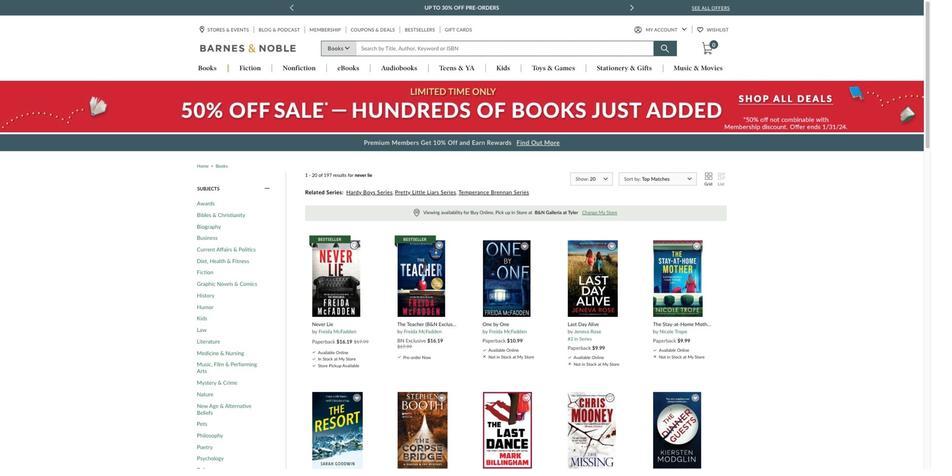 Task type: vqa. For each thing, say whether or not it's contained in the screenshot.
· 4 years ago
no



Task type: locate. For each thing, give the bounding box(es) containing it.
0 vertical spatial close modal image
[[484, 356, 486, 358]]

logo image
[[201, 44, 297, 55]]

next slide / item image
[[630, 5, 634, 11]]

main content
[[0, 81, 924, 470]]

grid view active image
[[705, 173, 712, 182]]

close modal image
[[484, 356, 486, 358], [569, 363, 571, 366]]

0 horizontal spatial old price was $17.99 element
[[354, 339, 369, 345]]

search image
[[661, 45, 670, 53]]

old price was $17.99 element for title: never lie, author: freida mcfadden image
[[354, 339, 369, 345]]

close modal image for 'title: one by one, author: freida mcfadden' image
[[484, 356, 486, 358]]

old price was $17.99 element for title: the teacher (b&n exclusive edition), author: freida mcfadden 'image'
[[397, 344, 412, 350]]

check image
[[313, 352, 316, 354], [568, 357, 572, 359]]

check image
[[483, 350, 486, 352], [654, 350, 657, 352], [398, 357, 401, 359], [313, 358, 316, 361], [313, 365, 316, 367]]

None field
[[356, 41, 654, 56]]

title: the corpse bridge (ben cooper and diane fry series #14), author: stephen booth image
[[397, 392, 448, 470]]

0 vertical spatial check image
[[313, 352, 316, 354]]

1 horizontal spatial old price was $17.99 element
[[397, 344, 412, 350]]

previous slide / item image
[[290, 5, 294, 11]]

bopis small image
[[414, 209, 420, 217]]

1 horizontal spatial close modal image
[[569, 363, 571, 366]]

0 horizontal spatial close modal image
[[484, 356, 486, 358]]

1 vertical spatial close modal image
[[569, 363, 571, 366]]

1 vertical spatial check image
[[568, 357, 572, 359]]

list view active image
[[718, 173, 725, 182]]

old price was $17.99 element
[[354, 339, 369, 345], [397, 344, 412, 350]]

region
[[305, 206, 727, 221]]

minus image
[[265, 185, 270, 192]]

title: the missing: a thriller, author: chris mooney image
[[568, 392, 617, 470]]



Task type: describe. For each thing, give the bounding box(es) containing it.
title: the teacher (b&n exclusive edition), author: freida mcfadden image
[[397, 240, 446, 318]]

title: never lie, author: freida mcfadden image
[[312, 240, 361, 318]]

0 horizontal spatial check image
[[313, 352, 316, 354]]

user image
[[635, 26, 642, 34]]

Search by Title, Author, Keyword or ISBN text field
[[356, 41, 654, 56]]

cart image
[[703, 42, 713, 55]]

down arrow image
[[682, 28, 687, 31]]

1 horizontal spatial check image
[[568, 357, 572, 359]]

close modal image
[[654, 356, 657, 358]]

title: one by one, author: freida mcfadden image
[[483, 240, 531, 318]]

close modal image for the title: last day alive, author: jeneva rose image
[[569, 363, 571, 366]]

title: the resort, author: sarah goodwin image
[[312, 392, 363, 470]]

title: the dinner guests, author: kiersten modglin image
[[653, 392, 702, 470]]

50% off thousands of hardcover books. plus, save on toys, games, boxed calendars and more image
[[0, 81, 924, 133]]

title: the last dance, author: mark billingham image
[[483, 392, 533, 470]]

title: last day alive, author: jeneva rose image
[[568, 240, 618, 318]]

title: the stay-at-home mother: a completely addictive psychological thriller packed with jaw-dropping twists, author: nicole trope image
[[653, 240, 704, 318]]



